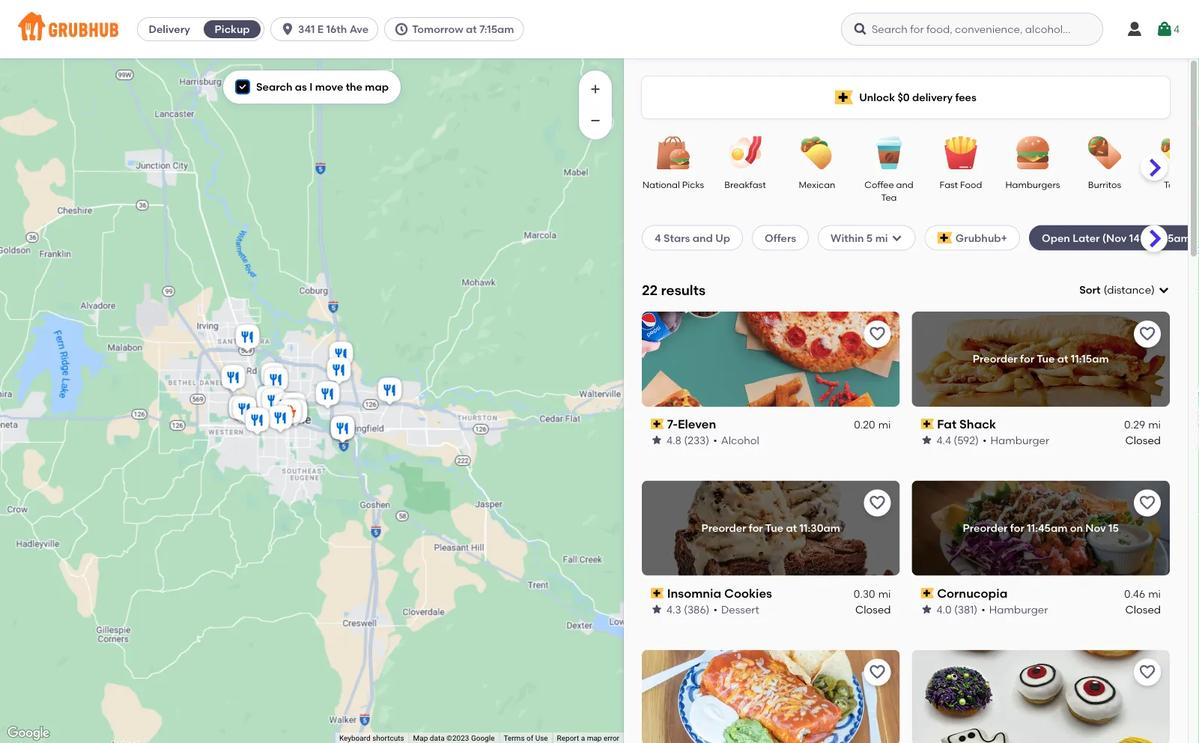 Task type: vqa. For each thing, say whether or not it's contained in the screenshot.
FEES
yes



Task type: describe. For each thing, give the bounding box(es) containing it.
• hamburger for fat shack
[[983, 434, 1050, 446]]

mi right the 5
[[876, 231, 888, 244]]

$0
[[898, 91, 910, 104]]

national picks image
[[647, 136, 700, 169]]

glass house coffee bar image
[[254, 384, 284, 417]]

• right (233)
[[713, 434, 717, 446]]

svg image right the 5
[[891, 232, 903, 244]]

)
[[1152, 284, 1155, 296]]

unlock
[[859, 91, 895, 104]]

4 for 4 stars and up
[[655, 231, 661, 244]]

food
[[960, 179, 983, 190]]

0 horizontal spatial map
[[365, 81, 389, 93]]

national picks
[[643, 179, 704, 190]]

fat
[[937, 417, 957, 431]]

at inside button
[[466, 23, 477, 36]]

closed down 0.46 mi
[[1126, 603, 1161, 616]]

coffee and tea image
[[863, 136, 916, 169]]

4 for 4
[[1174, 23, 1180, 35]]

341
[[298, 23, 315, 36]]

svg image inside field
[[1158, 284, 1170, 296]]

fees
[[956, 91, 977, 104]]

341 e 16th ave
[[298, 23, 369, 36]]

subscription pass image for insomnia
[[651, 588, 664, 599]]

cornucopia image
[[266, 403, 296, 436]]

plus icon image
[[588, 82, 603, 97]]

offers
[[765, 231, 796, 244]]

results
[[661, 282, 706, 298]]

22 results
[[642, 282, 706, 298]]

at left 11:30am
[[786, 522, 797, 535]]

within
[[831, 231, 864, 244]]

proceed
[[1120, 545, 1164, 557]]

report a map error
[[557, 734, 620, 743]]

error
[[604, 734, 620, 743]]

for for cookies
[[749, 522, 763, 535]]

report a map error link
[[557, 734, 620, 743]]

google
[[471, 734, 495, 743]]

shack
[[960, 417, 997, 431]]

none field containing sort
[[1080, 282, 1170, 298]]

distance
[[1107, 284, 1152, 296]]

(
[[1104, 284, 1107, 296]]

7 eleven image
[[275, 397, 305, 430]]

save this restaurant button for 7-eleven
[[864, 321, 891, 347]]

on
[[1070, 522, 1083, 535]]

4.8
[[667, 434, 682, 446]]

0.30
[[854, 588, 876, 600]]

a
[[581, 734, 585, 743]]

4.4 (592)
[[937, 434, 979, 446]]

save this restaurant image for insomnia cookies
[[869, 494, 887, 512]]

national
[[643, 179, 680, 190]]

sort
[[1080, 284, 1101, 296]]

star icon image for cornucopia
[[921, 603, 933, 615]]

1 vertical spatial and
[[693, 231, 713, 244]]

elmer's breakfast lunch dinner- eugene image
[[261, 365, 291, 398]]

svg image inside tomorrow at 7:15am button
[[394, 22, 409, 37]]

11:15am
[[1071, 353, 1109, 365]]

tue for insomnia cookies
[[766, 522, 784, 535]]

minus icon image
[[588, 113, 603, 128]]

to
[[1166, 545, 1177, 557]]

preorder for shack
[[973, 353, 1018, 365]]

ave
[[350, 23, 369, 36]]

panera bread image
[[324, 355, 354, 388]]

nov
[[1086, 522, 1106, 535]]

coffee
[[865, 179, 894, 190]]

later
[[1073, 231, 1100, 244]]

mi for fat shack
[[1149, 418, 1161, 431]]

unlock $0 delivery fees
[[859, 91, 977, 104]]

cookies
[[724, 586, 772, 601]]

11:30am
[[800, 522, 841, 535]]

picks
[[682, 179, 704, 190]]

breakfast image
[[719, 136, 772, 169]]

4.0
[[937, 603, 952, 616]]

fat shack
[[937, 417, 997, 431]]

fast food image
[[935, 136, 987, 169]]

sort ( distance )
[[1080, 284, 1155, 296]]

fast food
[[940, 179, 983, 190]]

• dessert
[[714, 603, 760, 616]]

tomorrow at 7:15am
[[412, 23, 514, 36]]

dizzy dean's donuts image
[[230, 394, 260, 427]]

mexican
[[799, 179, 836, 190]]

svg image left search
[[238, 83, 247, 92]]

terms
[[504, 734, 525, 743]]

0.29 mi
[[1125, 418, 1161, 431]]

7:15am
[[480, 23, 514, 36]]

(592)
[[954, 434, 979, 446]]

burritos
[[1088, 179, 1122, 190]]

search
[[256, 81, 293, 93]]

hamburgers image
[[1007, 136, 1059, 169]]

shortcuts
[[372, 734, 404, 743]]

fast
[[940, 179, 958, 190]]

(386)
[[684, 603, 710, 616]]

7-eleven
[[667, 417, 716, 431]]

save this restaurant image for 7-eleven
[[869, 325, 887, 343]]

at right 14
[[1143, 231, 1154, 244]]

e
[[318, 23, 324, 36]]

che
[[1179, 545, 1199, 557]]

• for insomnia cookies
[[714, 603, 718, 616]]

subscription pass image for fat
[[921, 419, 934, 429]]

preorder for 11:45am on nov 15
[[963, 522, 1119, 535]]

terms of use link
[[504, 734, 548, 743]]

341 e 16th ave button
[[271, 17, 384, 41]]

denny's image
[[328, 414, 358, 447]]

voodoo doughnut – eugene image
[[271, 390, 301, 423]]

data
[[430, 734, 445, 743]]

as
[[295, 81, 307, 93]]

svg image inside 4 button
[[1156, 20, 1174, 38]]

4.8 (233)
[[667, 434, 710, 446]]

(nov
[[1103, 231, 1127, 244]]

star icon image down subscription pass image
[[651, 434, 663, 446]]

voodoo doughnut – eugene logo image
[[912, 650, 1170, 743]]

0.20 mi
[[854, 418, 891, 431]]

closed for cookies
[[856, 603, 891, 616]]

©2023
[[447, 734, 469, 743]]

dos hermanos taqueria image
[[218, 363, 248, 396]]

taco bell image
[[259, 386, 289, 419]]

• for fat shack
[[983, 434, 987, 446]]



Task type: locate. For each thing, give the bounding box(es) containing it.
grubhub plus flag logo image for grubhub+
[[938, 232, 953, 244]]

map right the
[[365, 81, 389, 93]]

keyboard
[[339, 734, 371, 743]]

1 vertical spatial save this restaurant image
[[1139, 494, 1157, 512]]

15
[[1109, 522, 1119, 535]]

4 stars and up
[[655, 231, 731, 244]]

0 vertical spatial 4
[[1174, 23, 1180, 35]]

0.20
[[854, 418, 876, 431]]

1 horizontal spatial tue
[[1037, 353, 1055, 365]]

1 vertical spatial hamburger
[[990, 603, 1048, 616]]

hamburger
[[991, 434, 1050, 446], [990, 603, 1048, 616]]

fat shack image
[[281, 396, 311, 429]]

7-
[[667, 417, 678, 431]]

0 vertical spatial map
[[365, 81, 389, 93]]

• alcohol
[[713, 434, 759, 446]]

mi for insomnia cookies
[[879, 588, 891, 600]]

0 horizontal spatial tue
[[766, 522, 784, 535]]

preorder up shack
[[973, 353, 1018, 365]]

grubhub+
[[956, 231, 1008, 244]]

save this restaurant image
[[869, 325, 887, 343], [869, 494, 887, 512], [1139, 663, 1157, 681]]

5
[[867, 231, 873, 244]]

• for cornucopia
[[982, 603, 986, 616]]

preorder for tue at 11:15am
[[973, 353, 1109, 365]]

Search for food, convenience, alcohol... search field
[[841, 13, 1104, 46]]

1 vertical spatial • hamburger
[[982, 603, 1048, 616]]

tomorrow at 7:15am button
[[384, 17, 530, 41]]

open later (nov 14 at 7:15am)
[[1042, 231, 1195, 244]]

0 vertical spatial tue
[[1037, 353, 1055, 365]]

burritos image
[[1079, 136, 1131, 169]]

16th
[[326, 23, 347, 36]]

insomnia cookies image
[[281, 397, 311, 430]]

0 vertical spatial hamburger
[[991, 434, 1050, 446]]

• down shack
[[983, 434, 987, 446]]

burrito boy 11th ave image
[[227, 393, 257, 426]]

0 vertical spatial grubhub plus flag logo image
[[835, 90, 853, 105]]

tacos
[[1164, 179, 1190, 190]]

0 horizontal spatial 4
[[655, 231, 661, 244]]

grubhub plus flag logo image for unlock $0 delivery fees
[[835, 90, 853, 105]]

at
[[466, 23, 477, 36], [1143, 231, 1154, 244], [1058, 353, 1069, 365], [786, 522, 797, 535]]

breakfast
[[725, 179, 766, 190]]

save this restaurant image
[[1139, 325, 1157, 343], [1139, 494, 1157, 512], [869, 663, 887, 681]]

• hamburger for cornucopia
[[982, 603, 1048, 616]]

preorder
[[973, 353, 1018, 365], [702, 522, 747, 535], [963, 522, 1008, 535]]

mi for cornucopia
[[1149, 588, 1161, 600]]

burrito boy logo image
[[642, 650, 900, 743]]

22
[[642, 282, 658, 298]]

delivery
[[913, 91, 953, 104]]

save this restaurant image for cornucopia
[[1139, 494, 1157, 512]]

map right a
[[587, 734, 602, 743]]

• hamburger down the cornucopia
[[982, 603, 1048, 616]]

mi right 0.46
[[1149, 588, 1161, 600]]

subscription pass image left insomnia
[[651, 588, 664, 599]]

move
[[315, 81, 343, 93]]

1 horizontal spatial map
[[587, 734, 602, 743]]

use
[[535, 734, 548, 743]]

mi right 0.30
[[879, 588, 891, 600]]

star icon image left 4.0
[[921, 603, 933, 615]]

0 horizontal spatial and
[[693, 231, 713, 244]]

(381)
[[954, 603, 978, 616]]

save this restaurant button for fat shack
[[1134, 321, 1161, 347]]

tue for fat shack
[[1037, 353, 1055, 365]]

for for shack
[[1021, 353, 1035, 365]]

• down insomnia cookies
[[714, 603, 718, 616]]

and
[[896, 179, 914, 190], [693, 231, 713, 244]]

• right (381)
[[982, 603, 986, 616]]

closed for shack
[[1126, 434, 1161, 446]]

star icon image left 4.4 at the bottom of page
[[921, 434, 933, 446]]

star icon image left 4.3
[[651, 603, 663, 615]]

4.3 (386)
[[667, 603, 710, 616]]

tomorrow
[[412, 23, 464, 36]]

coffee and tea
[[865, 179, 914, 203]]

stars
[[664, 231, 690, 244]]

burrito boy chambers image
[[242, 405, 272, 438]]

pickup button
[[201, 17, 264, 41]]

0 vertical spatial save this restaurant image
[[869, 325, 887, 343]]

save this restaurant button for insomnia cookies
[[864, 490, 891, 517]]

4.0 (381)
[[937, 603, 978, 616]]

terms of use
[[504, 734, 548, 743]]

svg image
[[1126, 20, 1144, 38], [1156, 20, 1174, 38], [280, 22, 295, 37], [1158, 284, 1170, 296]]

mi for 7-eleven
[[879, 418, 891, 431]]

mi right 0.20
[[879, 418, 891, 431]]

within 5 mi
[[831, 231, 888, 244]]

4
[[1174, 23, 1180, 35], [655, 231, 661, 244]]

open
[[1042, 231, 1070, 244]]

closed down 0.29 mi
[[1126, 434, 1161, 446]]

• hamburger down shack
[[983, 434, 1050, 446]]

for left 11:45am
[[1011, 522, 1025, 535]]

chase gardens cafe image
[[313, 379, 343, 412]]

dessert
[[721, 603, 760, 616]]

14
[[1130, 231, 1140, 244]]

0 vertical spatial save this restaurant image
[[1139, 325, 1157, 343]]

1 horizontal spatial grubhub plus flag logo image
[[938, 232, 953, 244]]

map
[[365, 81, 389, 93], [587, 734, 602, 743]]

(233)
[[684, 434, 710, 446]]

the meltdown image
[[328, 414, 358, 447]]

bj's restaurant & brewhouse image
[[258, 360, 288, 393]]

preorder left 11:45am
[[963, 522, 1008, 535]]

star icon image for fat shack
[[921, 434, 933, 446]]

delivery
[[149, 23, 190, 36]]

0.30 mi
[[854, 588, 891, 600]]

hamburger for cornucopia
[[990, 603, 1048, 616]]

google image
[[4, 724, 53, 743]]

subscription pass image
[[651, 419, 664, 429]]

None field
[[1080, 282, 1170, 298]]

7:15am)
[[1156, 231, 1195, 244]]

0.29
[[1125, 418, 1146, 431]]

grubhub plus flag logo image left grubhub+
[[938, 232, 953, 244]]

0 vertical spatial and
[[896, 179, 914, 190]]

hamburger down the cornucopia
[[990, 603, 1048, 616]]

proceed to che
[[1120, 545, 1199, 557]]

hamburger down shack
[[991, 434, 1050, 446]]

closed
[[1126, 434, 1161, 446], [856, 603, 891, 616], [1126, 603, 1161, 616]]

hamburger for fat shack
[[991, 434, 1050, 446]]

2 vertical spatial save this restaurant image
[[1139, 663, 1157, 681]]

•
[[713, 434, 717, 446], [983, 434, 987, 446], [714, 603, 718, 616], [982, 603, 986, 616]]

grubhub plus flag logo image left "unlock"
[[835, 90, 853, 105]]

0.46 mi
[[1125, 588, 1161, 600]]

toxic burger image
[[226, 393, 256, 426]]

insomnia
[[667, 586, 722, 601]]

eleven
[[678, 417, 716, 431]]

at left 7:15am at the left of the page
[[466, 23, 477, 36]]

preorder for cookies
[[702, 522, 747, 535]]

closed down 0.30 mi
[[856, 603, 891, 616]]

• hamburger
[[983, 434, 1050, 446], [982, 603, 1048, 616]]

preorder for tue at 11:30am
[[702, 522, 841, 535]]

map data ©2023 google
[[413, 734, 495, 743]]

4 inside 4 button
[[1174, 23, 1180, 35]]

grubhub plus flag logo image
[[835, 90, 853, 105], [938, 232, 953, 244]]

main navigation navigation
[[0, 0, 1199, 58]]

subscription pass image
[[921, 419, 934, 429], [651, 588, 664, 599], [921, 588, 934, 599]]

save this restaurant button for cornucopia
[[1134, 490, 1161, 517]]

mi right 0.29
[[1149, 418, 1161, 431]]

the
[[346, 81, 363, 93]]

for left 11:30am
[[749, 522, 763, 535]]

and left up
[[693, 231, 713, 244]]

1 vertical spatial 4
[[655, 231, 661, 244]]

save this restaurant image for fat shack
[[1139, 325, 1157, 343]]

cornucopia
[[937, 586, 1008, 601]]

tue left 11:30am
[[766, 522, 784, 535]]

preorder up insomnia cookies
[[702, 522, 747, 535]]

and inside coffee and tea
[[896, 179, 914, 190]]

for
[[1021, 353, 1035, 365], [749, 522, 763, 535], [1011, 522, 1025, 535]]

subscription pass image left fat
[[921, 419, 934, 429]]

star icon image for insomnia cookies
[[651, 603, 663, 615]]

star icon image
[[651, 434, 663, 446], [921, 434, 933, 446], [651, 603, 663, 615], [921, 603, 933, 615]]

tue left 11:15am
[[1037, 353, 1055, 365]]

11:45am
[[1027, 522, 1068, 535]]

burrito boy springfield image
[[375, 375, 405, 408]]

of
[[527, 734, 534, 743]]

up
[[716, 231, 731, 244]]

1 horizontal spatial and
[[896, 179, 914, 190]]

subscription pass image left the cornucopia
[[921, 588, 934, 599]]

burrito boy image
[[279, 390, 309, 423]]

7-eleven logo image
[[642, 312, 900, 407]]

and up the tea on the right of page
[[896, 179, 914, 190]]

keyboard shortcuts button
[[339, 733, 404, 743]]

report
[[557, 734, 579, 743]]

mexican image
[[791, 136, 844, 169]]

map
[[413, 734, 428, 743]]

0 vertical spatial • hamburger
[[983, 434, 1050, 446]]

1 vertical spatial tue
[[766, 522, 784, 535]]

for left 11:15am
[[1021, 353, 1035, 365]]

svg image left tomorrow
[[394, 22, 409, 37]]

0 horizontal spatial grubhub plus flag logo image
[[835, 90, 853, 105]]

1 horizontal spatial 4
[[1174, 23, 1180, 35]]

2 vertical spatial save this restaurant image
[[869, 663, 887, 681]]

svg image up "unlock"
[[853, 22, 868, 37]]

4.3
[[667, 603, 682, 616]]

search as i move the map
[[256, 81, 389, 93]]

1 vertical spatial map
[[587, 734, 602, 743]]

1 vertical spatial grubhub plus flag logo image
[[938, 232, 953, 244]]

black rock coffee bar (river rd beltline) image
[[233, 322, 263, 355]]

ihop image
[[326, 339, 356, 372]]

1 vertical spatial save this restaurant image
[[869, 494, 887, 512]]

at left 11:15am
[[1058, 353, 1069, 365]]

4 button
[[1156, 16, 1180, 43]]

keyboard shortcuts
[[339, 734, 404, 743]]

alcohol
[[721, 434, 759, 446]]

svg image inside 341 e 16th ave button
[[280, 22, 295, 37]]

insomnia cookies
[[667, 586, 772, 601]]

svg image
[[394, 22, 409, 37], [853, 22, 868, 37], [238, 83, 247, 92], [891, 232, 903, 244]]

map region
[[0, 0, 719, 743]]



